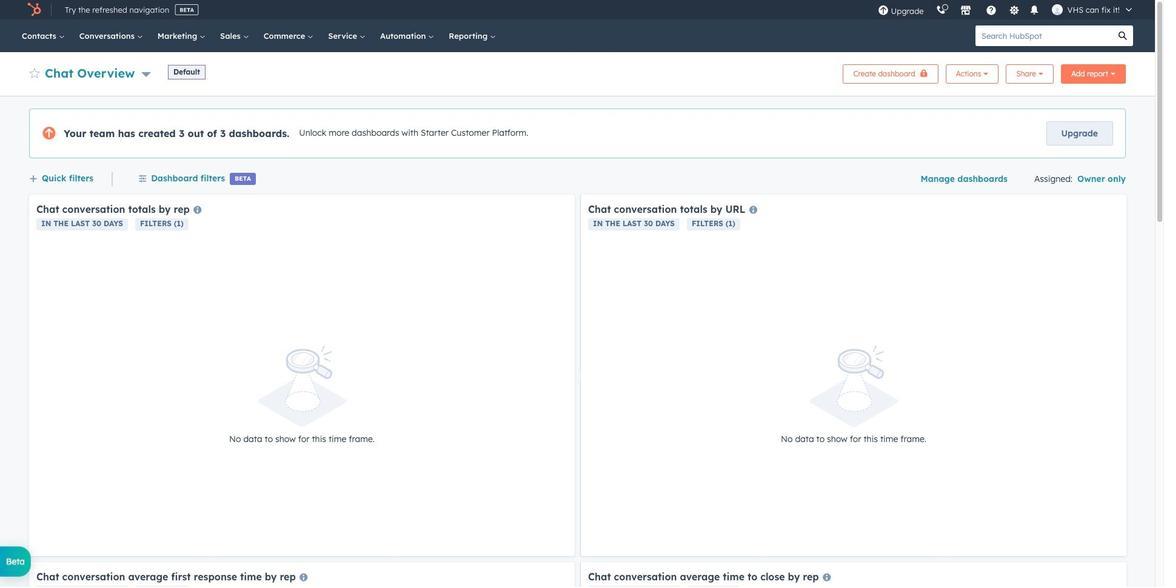 Task type: describe. For each thing, give the bounding box(es) containing it.
chat conversation totals by url element
[[581, 195, 1127, 556]]

marketplaces image
[[961, 5, 972, 16]]

chat conversation average time to close by rep element
[[581, 562, 1127, 587]]

chat conversation totals by rep element
[[29, 195, 575, 556]]

jer mill image
[[1052, 4, 1063, 15]]



Task type: vqa. For each thing, say whether or not it's contained in the screenshot.
THE ACCOUNT SETUP Element
no



Task type: locate. For each thing, give the bounding box(es) containing it.
chat conversation average first response time by rep element
[[29, 562, 575, 587]]

banner
[[29, 61, 1127, 84]]

Search HubSpot search field
[[976, 25, 1113, 46]]

menu
[[872, 0, 1141, 19]]



